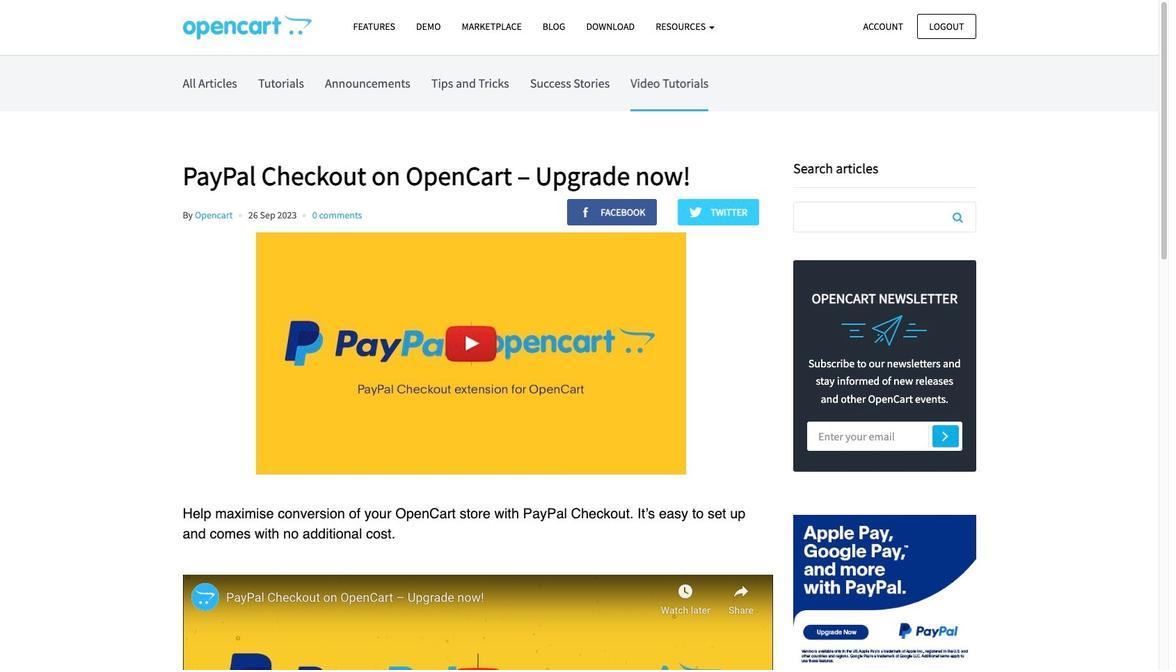 Task type: describe. For each thing, give the bounding box(es) containing it.
paypal blog image
[[793, 500, 976, 670]]

angle right image
[[942, 428, 948, 444]]

social facebook image
[[579, 206, 599, 218]]

social twitter image
[[689, 206, 709, 218]]



Task type: vqa. For each thing, say whether or not it's contained in the screenshot.
Members Only Login to Display Prices Remove Add .. image
no



Task type: locate. For each thing, give the bounding box(es) containing it.
paypal checkout on opencart – upgrade now! image
[[183, 15, 311, 40]]

search image
[[953, 212, 963, 223]]

Enter your email text field
[[807, 422, 962, 451]]

None text field
[[794, 203, 975, 232]]



